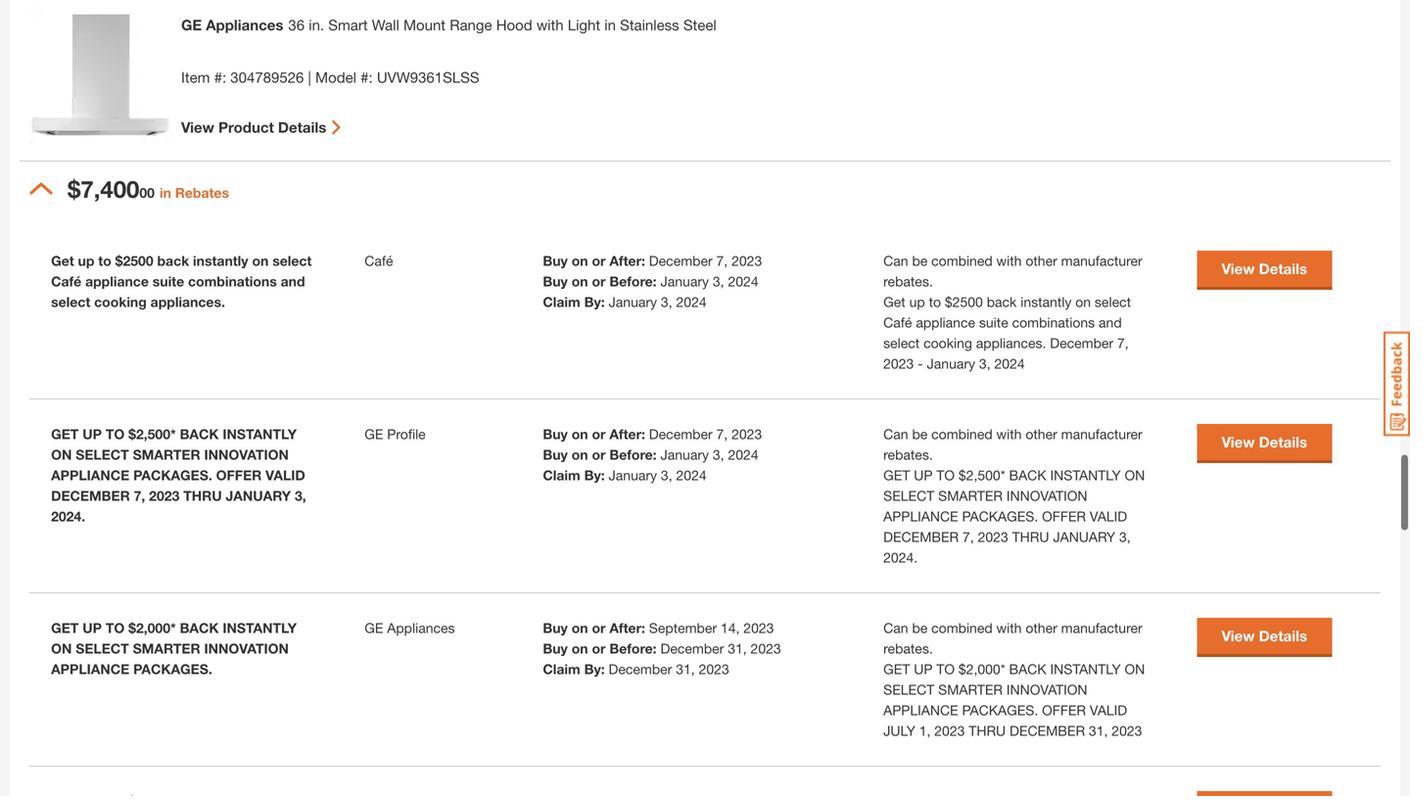 Task type: vqa. For each thing, say whether or not it's contained in the screenshot.
third View Details button from the top of the page
yes



Task type: describe. For each thing, give the bounding box(es) containing it.
7, inside can be combined with other manufacturer rebates. get up to $2500 back instantly on select café appliance suite combinations and select cooking appliances. december 7, 2023 - january 3, 2024
[[1118, 335, 1129, 351]]

6 buy from the top
[[543, 641, 568, 657]]

suite inside get up to $2500 back instantly on select café appliance suite combinations and select cooking appliances.
[[153, 273, 184, 289]]

get inside can be combined with other manufacturer rebates. get up to $2500 back instantly on select café appliance suite combinations and select cooking appliances. december 7, 2023 - january 3, 2024
[[884, 294, 906, 310]]

with inside ge appliances 36 in. smart wall mount range hood with light in stainless steel
[[537, 16, 564, 33]]

can for can be combined with other manufacturer rebates. get up to $2,500* back instantly on select smarter innovation appliance packages. offer valid december 7, 2023 thru january 3, 2024.
[[884, 426, 909, 442]]

instantly inside can be combined with other manufacturer rebates. get up to $2,500* back instantly on select smarter innovation appliance packages. offer valid december 7, 2023 thru january 3, 2024.
[[1051, 467, 1121, 483]]

appliances. inside can be combined with other manufacturer rebates. get up to $2500 back instantly on select café appliance suite combinations and select cooking appliances. december 7, 2023 - january 3, 2024
[[977, 335, 1047, 351]]

2 buy from the top
[[543, 273, 568, 289]]

details for can be combined with other manufacturer rebates. get up to $2,000* back instantly on select smarter innovation appliance packages. offer valid july 1, 2023 thru december 31, 2023
[[1259, 627, 1308, 645]]

can be combined with other manufacturer rebates. get up to $2,000* back instantly on select smarter innovation appliance packages. offer valid july 1, 2023 thru december 31, 2023
[[884, 620, 1145, 739]]

get inside can be combined with other manufacturer rebates. get up to $2,000* back instantly on select smarter innovation appliance packages. offer valid july 1, 2023 thru december 31, 2023
[[884, 661, 910, 677]]

get up to $2,000* back instantly on select smarter innovation appliance packages.
[[51, 620, 297, 677]]

smarter inside can be combined with other manufacturer rebates. get up to $2,000* back instantly on select smarter innovation appliance packages. offer valid july 1, 2023 thru december 31, 2023
[[939, 682, 1003, 698]]

thru for buy on or after: september 14, 2023 buy on or before: december 31, 2023 claim by: december 31, 2023
[[969, 723, 1006, 739]]

1 before: from the top
[[610, 273, 657, 289]]

with for can be combined with other manufacturer rebates. get up to $2,500* back instantly on select smarter innovation appliance packages. offer valid december 7, 2023 thru january 3, 2024.
[[997, 426, 1022, 442]]

on inside can be combined with other manufacturer rebates. get up to $2,500* back instantly on select smarter innovation appliance packages. offer valid december 7, 2023 thru january 3, 2024.
[[1125, 467, 1145, 483]]

rebates. for get up to $2,500* back instantly on select smarter innovation appliance packages. offer valid december 7, 2023 thru january 3, 2024.
[[884, 447, 933, 463]]

appliance inside get up to $2,000* back instantly on select smarter innovation appliance packages.
[[51, 661, 130, 677]]

on inside can be combined with other manufacturer rebates. get up to $2500 back instantly on select café appliance suite combinations and select cooking appliances. december 7, 2023 - january 3, 2024
[[1076, 294, 1091, 310]]

to inside can be combined with other manufacturer rebates. get up to $2,500* back instantly on select smarter innovation appliance packages. offer valid december 7, 2023 thru january 3, 2024.
[[937, 467, 955, 483]]

instantly inside get up to $2500 back instantly on select café appliance suite combinations and select cooking appliances.
[[193, 253, 248, 269]]

get inside get up to $2,000* back instantly on select smarter innovation appliance packages.
[[51, 620, 79, 636]]

before: for profile
[[610, 447, 657, 463]]

up inside can be combined with other manufacturer rebates. get up to $2500 back instantly on select café appliance suite combinations and select cooking appliances. december 7, 2023 - january 3, 2024
[[910, 294, 925, 310]]

buy on or after: december 7, 2023 buy on or before: january 3, 2024 claim by: january 3, 2024 for get
[[543, 253, 762, 310]]

claim for café
[[543, 294, 581, 310]]

up inside can be combined with other manufacturer rebates. get up to $2,500* back instantly on select smarter innovation appliance packages. offer valid december 7, 2023 thru january 3, 2024.
[[914, 467, 933, 483]]

by: for profile
[[584, 467, 605, 483]]

$2,000* inside get up to $2,000* back instantly on select smarter innovation appliance packages.
[[128, 620, 176, 636]]

wall
[[372, 16, 399, 33]]

buy on or after: december 7, 2023 buy on or before: january 3, 2024 claim by: january 3, 2024 for get
[[543, 426, 762, 483]]

december inside get up to $2,500* back instantly on select smarter innovation appliance packages. offer valid december 7, 2023 thru january 3, 2024.
[[51, 488, 130, 504]]

caret image
[[29, 177, 53, 201]]

manufacturer for can be combined with other manufacturer rebates. get up to $2,500* back instantly on select smarter innovation appliance packages. offer valid december 7, 2023 thru january 3, 2024.
[[1062, 426, 1143, 442]]

smart
[[328, 16, 368, 33]]

view details for can be combined with other manufacturer rebates. get up to $2,500* back instantly on select smarter innovation appliance packages. offer valid december 7, 2023 thru january 3, 2024.
[[1222, 433, 1308, 451]]

after: for ge appliances
[[610, 620, 646, 636]]

claim for ge appliances
[[543, 661, 581, 677]]

back inside can be combined with other manufacturer rebates. get up to $2,000* back instantly on select smarter innovation appliance packages. offer valid july 1, 2023 thru december 31, 2023
[[1010, 661, 1047, 677]]

up inside get up to $2500 back instantly on select café appliance suite combinations and select cooking appliances.
[[78, 253, 94, 269]]

36
[[288, 16, 305, 33]]

other for $2500
[[1026, 253, 1058, 269]]

back inside can be combined with other manufacturer rebates. get up to $2,500* back instantly on select smarter innovation appliance packages. offer valid december 7, 2023 thru january 3, 2024.
[[1010, 467, 1047, 483]]

back inside get up to $2,500* back instantly on select smarter innovation appliance packages. offer valid december 7, 2023 thru january 3, 2024.
[[180, 426, 219, 442]]

1,
[[920, 723, 931, 739]]

select inside can be combined with other manufacturer rebates. get up to $2,500* back instantly on select smarter innovation appliance packages. offer valid december 7, 2023 thru january 3, 2024.
[[884, 488, 935, 504]]

$2500 inside can be combined with other manufacturer rebates. get up to $2500 back instantly on select café appliance suite combinations and select cooking appliances. december 7, 2023 - january 3, 2024
[[945, 294, 983, 310]]

before: for appliances
[[610, 641, 657, 657]]

model
[[315, 69, 357, 86]]

up inside get up to $2,500* back instantly on select smarter innovation appliance packages. offer valid december 7, 2023 thru january 3, 2024.
[[83, 426, 102, 442]]

other for $2,000*
[[1026, 620, 1058, 636]]

$2,500* inside get up to $2,500* back instantly on select smarter innovation appliance packages. offer valid december 7, 2023 thru january 3, 2024.
[[128, 426, 176, 442]]

2023 inside get up to $2,500* back instantly on select smarter innovation appliance packages. offer valid december 7, 2023 thru january 3, 2024.
[[149, 488, 180, 504]]

ge for ge appliances 36 in. smart wall mount range hood with light in stainless steel
[[181, 16, 202, 34]]

on inside can be combined with other manufacturer rebates. get up to $2,000* back instantly on select smarter innovation appliance packages. offer valid july 1, 2023 thru december 31, 2023
[[1125, 661, 1145, 677]]

view details button for can be combined with other manufacturer rebates. get up to $2500 back instantly on select café appliance suite combinations and select cooking appliances. december 7, 2023 - january 3, 2024
[[1197, 251, 1333, 287]]

buy on or after: september 14, 2023 buy on or before: december 31, 2023 claim by: december 31, 2023
[[543, 620, 781, 677]]

appliance inside can be combined with other manufacturer rebates. get up to $2,500* back instantly on select smarter innovation appliance packages. offer valid december 7, 2023 thru january 3, 2024.
[[884, 508, 959, 524]]

$7,400
[[68, 175, 140, 203]]

december inside can be combined with other manufacturer rebates. get up to $2500 back instantly on select café appliance suite combinations and select cooking appliances. december 7, 2023 - january 3, 2024
[[1050, 335, 1114, 351]]

3, inside can be combined with other manufacturer rebates. get up to $2,500* back instantly on select smarter innovation appliance packages. offer valid december 7, 2023 thru january 3, 2024.
[[1120, 529, 1131, 545]]

2024 inside can be combined with other manufacturer rebates. get up to $2500 back instantly on select café appliance suite combinations and select cooking appliances. december 7, 2023 - january 3, 2024
[[995, 355, 1025, 372]]

view product details link
[[181, 118, 717, 136]]

ge appliances
[[365, 620, 455, 636]]

innovation inside get up to $2,500* back instantly on select smarter innovation appliance packages. offer valid december 7, 2023 thru january 3, 2024.
[[204, 447, 289, 463]]

2023 inside can be combined with other manufacturer rebates. get up to $2500 back instantly on select café appliance suite combinations and select cooking appliances. december 7, 2023 - january 3, 2024
[[884, 355, 914, 372]]

other for $2,500*
[[1026, 426, 1058, 442]]

7, inside can be combined with other manufacturer rebates. get up to $2,500* back instantly on select smarter innovation appliance packages. offer valid december 7, 2023 thru january 3, 2024.
[[963, 529, 975, 545]]

ge profile
[[365, 426, 426, 442]]

get inside can be combined with other manufacturer rebates. get up to $2,500* back instantly on select smarter innovation appliance packages. offer valid december 7, 2023 thru january 3, 2024.
[[884, 467, 910, 483]]

ge for ge appliances
[[365, 620, 383, 636]]

innovation inside can be combined with other manufacturer rebates. get up to $2,000* back instantly on select smarter innovation appliance packages. offer valid july 1, 2023 thru december 31, 2023
[[1007, 682, 1088, 698]]

6 or from the top
[[592, 641, 606, 657]]

back inside can be combined with other manufacturer rebates. get up to $2500 back instantly on select café appliance suite combinations and select cooking appliances. december 7, 2023 - january 3, 2024
[[987, 294, 1017, 310]]

appliances. inside get up to $2500 back instantly on select café appliance suite combinations and select cooking appliances.
[[151, 294, 225, 310]]

and inside get up to $2500 back instantly on select café appliance suite combinations and select cooking appliances.
[[281, 273, 305, 289]]

appliance inside can be combined with other manufacturer rebates. get up to $2,000* back instantly on select smarter innovation appliance packages. offer valid july 1, 2023 thru december 31, 2023
[[884, 702, 959, 718]]

can be combined with other manufacturer rebates. get up to $2500 back instantly on select café appliance suite combinations and select cooking appliances. december 7, 2023 - january 3, 2024
[[884, 253, 1143, 372]]

0 vertical spatial café
[[365, 253, 393, 269]]

offer for buy on or after: december 7, 2023 buy on or before: january 3, 2024 claim by: january 3, 2024
[[1043, 508, 1086, 524]]

view for can be combined with other manufacturer rebates. get up to $2,000* back instantly on select smarter innovation appliance packages. offer valid july 1, 2023 thru december 31, 2023
[[1222, 627, 1255, 645]]

manufacturer for can be combined with other manufacturer rebates. get up to $2500 back instantly on select café appliance suite combinations and select cooking appliances. december 7, 2023 - january 3, 2024
[[1062, 253, 1143, 269]]

instantly inside get up to $2,500* back instantly on select smarter innovation appliance packages. offer valid december 7, 2023 thru january 3, 2024.
[[223, 426, 297, 442]]

combined for $2,500*
[[932, 426, 993, 442]]

and inside can be combined with other manufacturer rebates. get up to $2500 back instantly on select café appliance suite combinations and select cooking appliances. december 7, 2023 - january 3, 2024
[[1099, 314, 1122, 330]]

innovation inside can be combined with other manufacturer rebates. get up to $2,500* back instantly on select smarter innovation appliance packages. offer valid december 7, 2023 thru january 3, 2024.
[[1007, 488, 1088, 504]]

january inside can be combined with other manufacturer rebates. get up to $2,500* back instantly on select smarter innovation appliance packages. offer valid december 7, 2023 thru january 3, 2024.
[[1054, 529, 1116, 545]]

instantly inside get up to $2,000* back instantly on select smarter innovation appliance packages.
[[223, 620, 297, 636]]

on inside get up to $2,500* back instantly on select smarter innovation appliance packages. offer valid december 7, 2023 thru january 3, 2024.
[[51, 447, 72, 463]]

back inside get up to $2,000* back instantly on select smarter innovation appliance packages.
[[180, 620, 219, 636]]

get inside get up to $2500 back instantly on select café appliance suite combinations and select cooking appliances.
[[51, 253, 74, 269]]

4 buy from the top
[[543, 447, 568, 463]]

valid inside get up to $2,500* back instantly on select smarter innovation appliance packages. offer valid december 7, 2023 thru january 3, 2024.
[[266, 467, 305, 483]]

smarter inside get up to $2,500* back instantly on select smarter innovation appliance packages. offer valid december 7, 2023 thru january 3, 2024.
[[133, 447, 200, 463]]

to inside get up to $2,000* back instantly on select smarter innovation appliance packages.
[[106, 620, 125, 636]]

view details for can be combined with other manufacturer rebates. get up to $2,000* back instantly on select smarter innovation appliance packages. offer valid july 1, 2023 thru december 31, 2023
[[1222, 627, 1308, 645]]

smarter inside get up to $2,000* back instantly on select smarter innovation appliance packages.
[[133, 641, 200, 657]]

5 or from the top
[[592, 620, 606, 636]]

get up to $2500 back instantly on select café appliance suite combinations and select cooking appliances.
[[51, 253, 312, 310]]

appliance inside can be combined with other manufacturer rebates. get up to $2500 back instantly on select café appliance suite combinations and select cooking appliances. december 7, 2023 - january 3, 2024
[[916, 314, 976, 330]]

packages. inside get up to $2,000* back instantly on select smarter innovation appliance packages.
[[133, 661, 212, 677]]

appliance inside get up to $2,500* back instantly on select smarter innovation appliance packages. offer valid december 7, 2023 thru january 3, 2024.
[[51, 467, 130, 483]]

stainless
[[620, 16, 680, 33]]

after: for café
[[610, 253, 646, 269]]

1 vertical spatial 31,
[[676, 661, 695, 677]]

appliances for ge appliances
[[387, 620, 455, 636]]

combinations inside get up to $2500 back instantly on select café appliance suite combinations and select cooking appliances.
[[188, 273, 277, 289]]

combined for $2500
[[932, 253, 993, 269]]

rebate item image image
[[29, 4, 171, 146]]

item
[[181, 69, 210, 86]]

view details button for can be combined with other manufacturer rebates. get up to $2,500* back instantly on select smarter innovation appliance packages. offer valid december 7, 2023 thru january 3, 2024.
[[1197, 424, 1333, 460]]

thru for buy on or after: december 7, 2023 buy on or before: january 3, 2024 claim by: january 3, 2024
[[1013, 529, 1050, 545]]

-
[[918, 355, 923, 372]]

view details for can be combined with other manufacturer rebates. get up to $2500 back instantly on select café appliance suite combinations and select cooking appliances. december 7, 2023 - january 3, 2024
[[1222, 260, 1308, 278]]

1 horizontal spatial 31,
[[728, 641, 747, 657]]



Task type: locate. For each thing, give the bounding box(es) containing it.
valid for buy on or after: september 14, 2023 buy on or before: december 31, 2023 claim by: december 31, 2023
[[1090, 702, 1128, 718]]

in.
[[309, 16, 324, 33]]

1 view details from the top
[[1222, 260, 1308, 278]]

1 vertical spatial valid
[[1090, 508, 1128, 524]]

2 vertical spatial december
[[1010, 723, 1086, 739]]

with for can be combined with other manufacturer rebates. get up to $2500 back instantly on select café appliance suite combinations and select cooking appliances. december 7, 2023 - january 3, 2024
[[997, 253, 1022, 269]]

january
[[661, 273, 709, 289], [609, 294, 657, 310], [927, 355, 976, 372], [661, 447, 709, 463], [609, 467, 657, 483]]

0 horizontal spatial combinations
[[188, 273, 277, 289]]

before: inside "buy on or after: september 14, 2023 buy on or before: december 31, 2023 claim by: december 31, 2023"
[[610, 641, 657, 657]]

offer
[[216, 467, 262, 483], [1043, 508, 1086, 524], [1043, 702, 1086, 718]]

1 vertical spatial december
[[884, 529, 959, 545]]

2024. inside can be combined with other manufacturer rebates. get up to $2,500* back instantly on select smarter innovation appliance packages. offer valid december 7, 2023 thru january 3, 2024.
[[884, 549, 918, 566]]

7,
[[717, 253, 728, 269], [1118, 335, 1129, 351], [717, 426, 728, 442], [134, 488, 145, 504], [963, 529, 975, 545]]

combined inside can be combined with other manufacturer rebates. get up to $2500 back instantly on select café appliance suite combinations and select cooking appliances. december 7, 2023 - january 3, 2024
[[932, 253, 993, 269]]

can be combined with other manufacturer rebates. get up to $2,500* back instantly on select smarter innovation appliance packages. offer valid december 7, 2023 thru january 3, 2024.
[[884, 426, 1145, 566]]

january inside can be combined with other manufacturer rebates. get up to $2500 back instantly on select café appliance suite combinations and select cooking appliances. december 7, 2023 - january 3, 2024
[[927, 355, 976, 372]]

appliance up -
[[916, 314, 976, 330]]

up inside get up to $2,000* back instantly on select smarter innovation appliance packages.
[[83, 620, 102, 636]]

appliance inside get up to $2500 back instantly on select café appliance suite combinations and select cooking appliances.
[[85, 273, 149, 289]]

3, inside get up to $2,500* back instantly on select smarter innovation appliance packages. offer valid december 7, 2023 thru january 3, 2024.
[[295, 488, 306, 504]]

2 vertical spatial can
[[884, 620, 909, 636]]

product
[[219, 118, 274, 136]]

offer inside get up to $2,500* back instantly on select smarter innovation appliance packages. offer valid december 7, 2023 thru january 3, 2024.
[[216, 467, 262, 483]]

rebates. inside can be combined with other manufacturer rebates. get up to $2500 back instantly on select café appliance suite combinations and select cooking appliances. december 7, 2023 - january 3, 2024
[[884, 273, 933, 289]]

0 vertical spatial to
[[98, 253, 111, 269]]

in inside ge appliances 36 in. smart wall mount range hood with light in stainless steel
[[605, 16, 616, 33]]

after:
[[610, 253, 646, 269], [610, 426, 646, 442], [610, 620, 646, 636]]

|
[[308, 69, 311, 86]]

0 vertical spatial in
[[605, 16, 616, 33]]

0 horizontal spatial #:
[[214, 69, 226, 86]]

1 horizontal spatial get
[[884, 294, 906, 310]]

offer inside can be combined with other manufacturer rebates. get up to $2,000* back instantly on select smarter innovation appliance packages. offer valid july 1, 2023 thru december 31, 2023
[[1043, 702, 1086, 718]]

rebates. inside can be combined with other manufacturer rebates. get up to $2,500* back instantly on select smarter innovation appliance packages. offer valid december 7, 2023 thru january 3, 2024.
[[884, 447, 933, 463]]

rebates
[[175, 184, 229, 201]]

0 vertical spatial combinations
[[188, 273, 277, 289]]

2 vertical spatial view details
[[1222, 627, 1308, 645]]

to inside can be combined with other manufacturer rebates. get up to $2500 back instantly on select café appliance suite combinations and select cooking appliances. december 7, 2023 - january 3, 2024
[[929, 294, 941, 310]]

1 claim from the top
[[543, 294, 581, 310]]

thru inside get up to $2,500* back instantly on select smarter innovation appliance packages. offer valid december 7, 2023 thru january 3, 2024.
[[183, 488, 222, 504]]

3 claim from the top
[[543, 661, 581, 677]]

rebates. for get up to $2,000* back instantly on select smarter innovation appliance packages. offer valid july 1, 2023 thru december 31, 2023
[[884, 641, 933, 657]]

3 before: from the top
[[610, 641, 657, 657]]

other inside can be combined with other manufacturer rebates. get up to $2500 back instantly on select café appliance suite combinations and select cooking appliances. december 7, 2023 - january 3, 2024
[[1026, 253, 1058, 269]]

appliances
[[206, 16, 284, 34], [387, 620, 455, 636]]

304789526
[[231, 69, 304, 86]]

3,
[[713, 273, 725, 289], [661, 294, 673, 310], [980, 355, 991, 372], [713, 447, 725, 463], [661, 467, 673, 483], [295, 488, 306, 504], [1120, 529, 1131, 545]]

1 vertical spatial suite
[[980, 314, 1009, 330]]

1 after: from the top
[[610, 253, 646, 269]]

appliances.
[[151, 294, 225, 310], [977, 335, 1047, 351]]

offer for buy on or after: september 14, 2023 buy on or before: december 31, 2023 claim by: december 31, 2023
[[1043, 702, 1086, 718]]

other
[[1026, 253, 1058, 269], [1026, 426, 1058, 442], [1026, 620, 1058, 636]]

1 vertical spatial and
[[1099, 314, 1122, 330]]

1 buy from the top
[[543, 253, 568, 269]]

back
[[180, 426, 219, 442], [1010, 467, 1047, 483], [180, 620, 219, 636], [1010, 661, 1047, 677]]

cooking inside get up to $2500 back instantly on select café appliance suite combinations and select cooking appliances.
[[94, 294, 147, 310]]

2 or from the top
[[592, 273, 606, 289]]

0 vertical spatial up
[[78, 253, 94, 269]]

$2500 inside get up to $2500 back instantly on select café appliance suite combinations and select cooking appliances.
[[115, 253, 153, 269]]

combinations inside can be combined with other manufacturer rebates. get up to $2500 back instantly on select café appliance suite combinations and select cooking appliances. december 7, 2023 - january 3, 2024
[[1013, 314, 1095, 330]]

2 vertical spatial view details button
[[1197, 618, 1333, 654]]

in right light at the top
[[605, 16, 616, 33]]

and
[[281, 273, 305, 289], [1099, 314, 1122, 330]]

2024.
[[51, 508, 85, 524], [884, 549, 918, 566]]

up
[[83, 426, 102, 442], [914, 467, 933, 483], [83, 620, 102, 636], [914, 661, 933, 677]]

$2,500* inside can be combined with other manufacturer rebates. get up to $2,500* back instantly on select smarter innovation appliance packages. offer valid december 7, 2023 thru january 3, 2024.
[[959, 467, 1006, 483]]

thru
[[183, 488, 222, 504], [1013, 529, 1050, 545], [969, 723, 1006, 739]]

0 vertical spatial $2500
[[115, 253, 153, 269]]

other inside can be combined with other manufacturer rebates. get up to $2,000* back instantly on select smarter innovation appliance packages. offer valid july 1, 2023 thru december 31, 2023
[[1026, 620, 1058, 636]]

1 horizontal spatial $2,500*
[[959, 467, 1006, 483]]

2 horizontal spatial 31,
[[1089, 723, 1108, 739]]

1 vertical spatial january
[[1054, 529, 1116, 545]]

0 vertical spatial be
[[913, 253, 928, 269]]

2 horizontal spatial december
[[1010, 723, 1086, 739]]

item #: 304789526 | model #: uvw9361slss
[[181, 69, 480, 86]]

december
[[649, 253, 713, 269], [1050, 335, 1114, 351], [649, 426, 713, 442], [661, 641, 724, 657], [609, 661, 672, 677]]

back
[[157, 253, 189, 269], [987, 294, 1017, 310]]

1 vertical spatial $2,500*
[[959, 467, 1006, 483]]

2 view details from the top
[[1222, 433, 1308, 451]]

get
[[51, 426, 79, 442], [884, 467, 910, 483], [51, 620, 79, 636], [884, 661, 910, 677]]

details for can be combined with other manufacturer rebates. get up to $2,500* back instantly on select smarter innovation appliance packages. offer valid december 7, 2023 thru january 3, 2024.
[[1259, 433, 1308, 451]]

2 vertical spatial after:
[[610, 620, 646, 636]]

july
[[884, 723, 916, 739]]

0 vertical spatial suite
[[153, 273, 184, 289]]

café
[[365, 253, 393, 269], [51, 273, 81, 289], [884, 314, 913, 330]]

1 combined from the top
[[932, 253, 993, 269]]

to
[[106, 426, 125, 442], [937, 467, 955, 483], [106, 620, 125, 636], [937, 661, 955, 677]]

1 vertical spatial other
[[1026, 426, 1058, 442]]

$7,400 00 in rebates
[[68, 175, 229, 203]]

be for can be combined with other manufacturer rebates. get up to $2500 back instantly on select café appliance suite combinations and select cooking appliances. december 7, 2023 - january 3, 2024
[[913, 253, 928, 269]]

2 view details button from the top
[[1197, 424, 1333, 460]]

1 vertical spatial $2,000*
[[959, 661, 1006, 677]]

1 can from the top
[[884, 253, 909, 269]]

to inside can be combined with other manufacturer rebates. get up to $2,000* back instantly on select smarter innovation appliance packages. offer valid july 1, 2023 thru december 31, 2023
[[937, 661, 955, 677]]

2 buy on or after: december 7, 2023 buy on or before: january 3, 2024 claim by: january 3, 2024 from the top
[[543, 426, 762, 483]]

3 view details button from the top
[[1197, 618, 1333, 654]]

1 horizontal spatial instantly
[[1021, 294, 1072, 310]]

view product details
[[181, 118, 327, 136]]

with for can be combined with other manufacturer rebates. get up to $2,000* back instantly on select smarter innovation appliance packages. offer valid july 1, 2023 thru december 31, 2023
[[997, 620, 1022, 636]]

can
[[884, 253, 909, 269], [884, 426, 909, 442], [884, 620, 909, 636]]

2 rebates. from the top
[[884, 447, 933, 463]]

suite
[[153, 273, 184, 289], [980, 314, 1009, 330]]

0 horizontal spatial appliances.
[[151, 294, 225, 310]]

#:
[[214, 69, 226, 86], [361, 69, 373, 86]]

combinations
[[188, 273, 277, 289], [1013, 314, 1095, 330]]

7, inside get up to $2,500* back instantly on select smarter innovation appliance packages. offer valid december 7, 2023 thru january 3, 2024.
[[134, 488, 145, 504]]

2 can from the top
[[884, 426, 909, 442]]

steel
[[684, 16, 717, 33]]

#: right model
[[361, 69, 373, 86]]

0 horizontal spatial $2500
[[115, 253, 153, 269]]

1 horizontal spatial december
[[884, 529, 959, 545]]

valid for buy on or after: december 7, 2023 buy on or before: january 3, 2024 claim by: january 3, 2024
[[1090, 508, 1128, 524]]

1 or from the top
[[592, 253, 606, 269]]

0 vertical spatial view details button
[[1197, 251, 1333, 287]]

café inside get up to $2500 back instantly on select café appliance suite combinations and select cooking appliances.
[[51, 273, 81, 289]]

0 vertical spatial ge
[[181, 16, 202, 34]]

packages. inside can be combined with other manufacturer rebates. get up to $2,000* back instantly on select smarter innovation appliance packages. offer valid july 1, 2023 thru december 31, 2023
[[963, 702, 1039, 718]]

light
[[568, 16, 601, 33]]

1 horizontal spatial appliances
[[387, 620, 455, 636]]

1 horizontal spatial $2,000*
[[959, 661, 1006, 677]]

1 vertical spatial thru
[[1013, 529, 1050, 545]]

1 vertical spatial up
[[910, 294, 925, 310]]

0 vertical spatial get
[[51, 253, 74, 269]]

with inside can be combined with other manufacturer rebates. get up to $2500 back instantly on select café appliance suite combinations and select cooking appliances. december 7, 2023 - january 3, 2024
[[997, 253, 1022, 269]]

2 #: from the left
[[361, 69, 373, 86]]

0 horizontal spatial appliances
[[206, 16, 284, 34]]

1 horizontal spatial in
[[605, 16, 616, 33]]

2 other from the top
[[1026, 426, 1058, 442]]

appliance
[[85, 273, 149, 289], [916, 314, 976, 330]]

#: right item
[[214, 69, 226, 86]]

by:
[[584, 294, 605, 310], [584, 467, 605, 483], [584, 661, 605, 677]]

0 horizontal spatial december
[[51, 488, 130, 504]]

2 before: from the top
[[610, 447, 657, 463]]

after: for ge profile
[[610, 426, 646, 442]]

before:
[[610, 273, 657, 289], [610, 447, 657, 463], [610, 641, 657, 657]]

on
[[252, 253, 269, 269], [572, 253, 588, 269], [572, 273, 588, 289], [1076, 294, 1091, 310], [572, 426, 588, 442], [572, 447, 588, 463], [572, 620, 588, 636], [572, 641, 588, 657]]

0 vertical spatial manufacturer
[[1062, 253, 1143, 269]]

innovation
[[204, 447, 289, 463], [1007, 488, 1088, 504], [204, 641, 289, 657], [1007, 682, 1088, 698]]

1 #: from the left
[[214, 69, 226, 86]]

$2,000* inside can be combined with other manufacturer rebates. get up to $2,000* back instantly on select smarter innovation appliance packages. offer valid july 1, 2023 thru december 31, 2023
[[959, 661, 1006, 677]]

1 vertical spatial view details button
[[1197, 424, 1333, 460]]

view details button for can be combined with other manufacturer rebates. get up to $2,000* back instantly on select smarter innovation appliance packages. offer valid july 1, 2023 thru december 31, 2023
[[1197, 618, 1333, 654]]

0 vertical spatial buy on or after: december 7, 2023 buy on or before: january 3, 2024 claim by: january 3, 2024
[[543, 253, 762, 310]]

1 horizontal spatial #:
[[361, 69, 373, 86]]

1 horizontal spatial 2024.
[[884, 549, 918, 566]]

on
[[51, 447, 72, 463], [1125, 467, 1145, 483], [51, 641, 72, 657], [1125, 661, 1145, 677]]

0 horizontal spatial cooking
[[94, 294, 147, 310]]

0 horizontal spatial to
[[98, 253, 111, 269]]

00
[[140, 184, 155, 201]]

december inside can be combined with other manufacturer rebates. get up to $2,000* back instantly on select smarter innovation appliance packages. offer valid july 1, 2023 thru december 31, 2023
[[1010, 723, 1086, 739]]

view
[[181, 118, 214, 136], [1222, 260, 1255, 278], [1222, 433, 1255, 451], [1222, 627, 1255, 645]]

ge for ge profile
[[365, 426, 383, 442]]

appliance down the $7,400
[[85, 273, 149, 289]]

select
[[76, 447, 129, 463], [884, 488, 935, 504], [76, 641, 129, 657], [884, 682, 935, 698]]

be inside can be combined with other manufacturer rebates. get up to $2,000* back instantly on select smarter innovation appliance packages. offer valid july 1, 2023 thru december 31, 2023
[[913, 620, 928, 636]]

3 can from the top
[[884, 620, 909, 636]]

1 vertical spatial before:
[[610, 447, 657, 463]]

2 manufacturer from the top
[[1062, 426, 1143, 442]]

0 vertical spatial $2,500*
[[128, 426, 176, 442]]

details for can be combined with other manufacturer rebates. get up to $2500 back instantly on select café appliance suite combinations and select cooking appliances. december 7, 2023 - january 3, 2024
[[1259, 260, 1308, 278]]

on inside get up to $2,000* back instantly on select smarter innovation appliance packages.
[[51, 641, 72, 657]]

3 rebates. from the top
[[884, 641, 933, 657]]

1 vertical spatial combinations
[[1013, 314, 1095, 330]]

be inside can be combined with other manufacturer rebates. get up to $2500 back instantly on select café appliance suite combinations and select cooking appliances. december 7, 2023 - january 3, 2024
[[913, 253, 928, 269]]

0 vertical spatial appliance
[[85, 273, 149, 289]]

0 horizontal spatial get
[[51, 253, 74, 269]]

0 horizontal spatial suite
[[153, 273, 184, 289]]

0 horizontal spatial $2,500*
[[128, 426, 176, 442]]

buy on or after: december 7, 2023 buy on or before: january 3, 2024 claim by: january 3, 2024
[[543, 253, 762, 310], [543, 426, 762, 483]]

combined inside can be combined with other manufacturer rebates. get up to $2,500* back instantly on select smarter innovation appliance packages. offer valid december 7, 2023 thru january 3, 2024.
[[932, 426, 993, 442]]

2 vertical spatial offer
[[1043, 702, 1086, 718]]

to inside get up to $2500 back instantly on select café appliance suite combinations and select cooking appliances.
[[98, 253, 111, 269]]

rebates. for get up to $2500 back instantly on select café appliance suite combinations and select cooking appliances. december 7, 2023 - january 3, 2024
[[884, 273, 933, 289]]

rebates.
[[884, 273, 933, 289], [884, 447, 933, 463], [884, 641, 933, 657]]

2 combined from the top
[[932, 426, 993, 442]]

1 rebates. from the top
[[884, 273, 933, 289]]

2 vertical spatial rebates.
[[884, 641, 933, 657]]

2 vertical spatial before:
[[610, 641, 657, 657]]

0 horizontal spatial and
[[281, 273, 305, 289]]

1 other from the top
[[1026, 253, 1058, 269]]

claim
[[543, 294, 581, 310], [543, 467, 581, 483], [543, 661, 581, 677]]

packages. inside get up to $2,500* back instantly on select smarter innovation appliance packages. offer valid december 7, 2023 thru january 3, 2024.
[[133, 467, 212, 483]]

3 after: from the top
[[610, 620, 646, 636]]

suite inside can be combined with other manufacturer rebates. get up to $2500 back instantly on select café appliance suite combinations and select cooking appliances. december 7, 2023 - january 3, 2024
[[980, 314, 1009, 330]]

packages. inside can be combined with other manufacturer rebates. get up to $2,500* back instantly on select smarter innovation appliance packages. offer valid december 7, 2023 thru january 3, 2024.
[[963, 508, 1039, 524]]

instantly inside can be combined with other manufacturer rebates. get up to $2500 back instantly on select café appliance suite combinations and select cooking appliances. december 7, 2023 - january 3, 2024
[[1021, 294, 1072, 310]]

4 or from the top
[[592, 447, 606, 463]]

innovation inside get up to $2,000* back instantly on select smarter innovation appliance packages.
[[204, 641, 289, 657]]

3, inside can be combined with other manufacturer rebates. get up to $2500 back instantly on select café appliance suite combinations and select cooking appliances. december 7, 2023 - january 3, 2024
[[980, 355, 991, 372]]

0 vertical spatial claim
[[543, 294, 581, 310]]

appliances for ge appliances 36 in. smart wall mount range hood with light in stainless steel
[[206, 16, 284, 34]]

combined
[[932, 253, 993, 269], [932, 426, 993, 442], [932, 620, 993, 636]]

cooking
[[94, 294, 147, 310], [924, 335, 973, 351]]

other inside can be combined with other manufacturer rebates. get up to $2,500* back instantly on select smarter innovation appliance packages. offer valid december 7, 2023 thru january 3, 2024.
[[1026, 426, 1058, 442]]

packages.
[[133, 467, 212, 483], [963, 508, 1039, 524], [133, 661, 212, 677], [963, 702, 1039, 718]]

smarter
[[133, 447, 200, 463], [939, 488, 1003, 504], [133, 641, 200, 657], [939, 682, 1003, 698]]

0 vertical spatial 31,
[[728, 641, 747, 657]]

by: for appliances
[[584, 661, 605, 677]]

to inside get up to $2,500* back instantly on select smarter innovation appliance packages. offer valid december 7, 2023 thru january 3, 2024.
[[106, 426, 125, 442]]

1 horizontal spatial thru
[[969, 723, 1006, 739]]

0 vertical spatial offer
[[216, 467, 262, 483]]

5 buy from the top
[[543, 620, 568, 636]]

1 vertical spatial café
[[51, 273, 81, 289]]

manufacturer
[[1062, 253, 1143, 269], [1062, 426, 1143, 442], [1062, 620, 1143, 636]]

up up -
[[910, 294, 925, 310]]

can inside can be combined with other manufacturer rebates. get up to $2,500* back instantly on select smarter innovation appliance packages. offer valid december 7, 2023 thru january 3, 2024.
[[884, 426, 909, 442]]

1 vertical spatial ge
[[365, 426, 383, 442]]

view details button
[[1197, 251, 1333, 287], [1197, 424, 1333, 460], [1197, 618, 1333, 654]]

to
[[98, 253, 111, 269], [929, 294, 941, 310]]

instantly
[[223, 426, 297, 442], [1051, 467, 1121, 483], [223, 620, 297, 636], [1051, 661, 1121, 677]]

0 vertical spatial $2,000*
[[128, 620, 176, 636]]

1 vertical spatial rebates.
[[884, 447, 933, 463]]

december
[[51, 488, 130, 504], [884, 529, 959, 545], [1010, 723, 1086, 739]]

rebates. up -
[[884, 273, 933, 289]]

$2,500*
[[128, 426, 176, 442], [959, 467, 1006, 483]]

valid inside can be combined with other manufacturer rebates. get up to $2,000* back instantly on select smarter innovation appliance packages. offer valid july 1, 2023 thru december 31, 2023
[[1090, 702, 1128, 718]]

1 manufacturer from the top
[[1062, 253, 1143, 269]]

get up to $2,500* back instantly on select smarter innovation appliance packages. offer valid december 7, 2023 thru january 3, 2024.
[[51, 426, 306, 524]]

0 horizontal spatial appliance
[[85, 273, 149, 289]]

details
[[278, 118, 327, 136], [1259, 260, 1308, 278], [1259, 433, 1308, 451], [1259, 627, 1308, 645]]

0 horizontal spatial instantly
[[193, 253, 248, 269]]

select
[[273, 253, 312, 269], [51, 294, 90, 310], [1095, 294, 1132, 310], [884, 335, 920, 351]]

2 be from the top
[[913, 426, 928, 442]]

2 vertical spatial other
[[1026, 620, 1058, 636]]

3 view details from the top
[[1222, 627, 1308, 645]]

1 horizontal spatial to
[[929, 294, 941, 310]]

be for can be combined with other manufacturer rebates. get up to $2,500* back instantly on select smarter innovation appliance packages. offer valid december 7, 2023 thru january 3, 2024.
[[913, 426, 928, 442]]

january
[[226, 488, 291, 504], [1054, 529, 1116, 545]]

be for can be combined with other manufacturer rebates. get up to $2,000* back instantly on select smarter innovation appliance packages. offer valid july 1, 2023 thru december 31, 2023
[[913, 620, 928, 636]]

up inside can be combined with other manufacturer rebates. get up to $2,000* back instantly on select smarter innovation appliance packages. offer valid july 1, 2023 thru december 31, 2023
[[914, 661, 933, 677]]

can inside can be combined with other manufacturer rebates. get up to $2,000* back instantly on select smarter innovation appliance packages. offer valid july 1, 2023 thru december 31, 2023
[[884, 620, 909, 636]]

in inside $7,400 00 in rebates
[[160, 184, 171, 201]]

2 horizontal spatial thru
[[1013, 529, 1050, 545]]

0 vertical spatial december
[[51, 488, 130, 504]]

2024
[[728, 273, 759, 289], [676, 294, 707, 310], [995, 355, 1025, 372], [728, 447, 759, 463], [676, 467, 707, 483]]

select inside can be combined with other manufacturer rebates. get up to $2,000* back instantly on select smarter innovation appliance packages. offer valid july 1, 2023 thru december 31, 2023
[[884, 682, 935, 698]]

range
[[450, 16, 492, 33]]

0 vertical spatial january
[[226, 488, 291, 504]]

0 vertical spatial before:
[[610, 273, 657, 289]]

with
[[537, 16, 564, 33], [997, 253, 1022, 269], [997, 426, 1022, 442], [997, 620, 1022, 636]]

1 vertical spatial claim
[[543, 467, 581, 483]]

valid
[[266, 467, 305, 483], [1090, 508, 1128, 524], [1090, 702, 1128, 718]]

up
[[78, 253, 94, 269], [910, 294, 925, 310]]

3 manufacturer from the top
[[1062, 620, 1143, 636]]

1 view details button from the top
[[1197, 251, 1333, 287]]

3 or from the top
[[592, 426, 606, 442]]

0 vertical spatial cooking
[[94, 294, 147, 310]]

31,
[[728, 641, 747, 657], [676, 661, 695, 677], [1089, 723, 1108, 739]]

can for can be combined with other manufacturer rebates. get up to $2,000* back instantly on select smarter innovation appliance packages. offer valid july 1, 2023 thru december 31, 2023
[[884, 620, 909, 636]]

in right 00
[[160, 184, 171, 201]]

combined for $2,000*
[[932, 620, 993, 636]]

instantly inside can be combined with other manufacturer rebates. get up to $2,000* back instantly on select smarter innovation appliance packages. offer valid july 1, 2023 thru december 31, 2023
[[1051, 661, 1121, 677]]

january inside get up to $2,500* back instantly on select smarter innovation appliance packages. offer valid december 7, 2023 thru january 3, 2024.
[[226, 488, 291, 504]]

1 buy on or after: december 7, 2023 buy on or before: january 3, 2024 claim by: january 3, 2024 from the top
[[543, 253, 762, 310]]

up down the $7,400
[[78, 253, 94, 269]]

instantly
[[193, 253, 248, 269], [1021, 294, 1072, 310]]

1 vertical spatial instantly
[[1021, 294, 1072, 310]]

get inside get up to $2,500* back instantly on select smarter innovation appliance packages. offer valid december 7, 2023 thru january 3, 2024.
[[51, 426, 79, 442]]

back inside get up to $2500 back instantly on select café appliance suite combinations and select cooking appliances.
[[157, 253, 189, 269]]

rebates. up july
[[884, 641, 933, 657]]

uvw9361slss
[[377, 69, 480, 86]]

mount
[[404, 16, 446, 33]]

cooking inside can be combined with other manufacturer rebates. get up to $2500 back instantly on select café appliance suite combinations and select cooking appliances. december 7, 2023 - january 3, 2024
[[924, 335, 973, 351]]

0 horizontal spatial café
[[51, 273, 81, 289]]

0 horizontal spatial back
[[157, 253, 189, 269]]

select inside get up to $2,500* back instantly on select smarter innovation appliance packages. offer valid december 7, 2023 thru january 3, 2024.
[[76, 447, 129, 463]]

3 be from the top
[[913, 620, 928, 636]]

manufacturer for can be combined with other manufacturer rebates. get up to $2,000* back instantly on select smarter innovation appliance packages. offer valid july 1, 2023 thru december 31, 2023
[[1062, 620, 1143, 636]]

0 vertical spatial after:
[[610, 253, 646, 269]]

2 claim from the top
[[543, 467, 581, 483]]

claim for ge profile
[[543, 467, 581, 483]]

be
[[913, 253, 928, 269], [913, 426, 928, 442], [913, 620, 928, 636]]

2023 inside can be combined with other manufacturer rebates. get up to $2,500* back instantly on select smarter innovation appliance packages. offer valid december 7, 2023 thru january 3, 2024.
[[978, 529, 1009, 545]]

view details
[[1222, 260, 1308, 278], [1222, 433, 1308, 451], [1222, 627, 1308, 645]]

1 vertical spatial by:
[[584, 467, 605, 483]]

2024. inside get up to $2,500* back instantly on select smarter innovation appliance packages. offer valid december 7, 2023 thru january 3, 2024.
[[51, 508, 85, 524]]

can for can be combined with other manufacturer rebates. get up to $2500 back instantly on select café appliance suite combinations and select cooking appliances. december 7, 2023 - january 3, 2024
[[884, 253, 909, 269]]

3 buy from the top
[[543, 426, 568, 442]]

combined inside can be combined with other manufacturer rebates. get up to $2,000* back instantly on select smarter innovation appliance packages. offer valid july 1, 2023 thru december 31, 2023
[[932, 620, 993, 636]]

with inside can be combined with other manufacturer rebates. get up to $2,500* back instantly on select smarter innovation appliance packages. offer valid december 7, 2023 thru january 3, 2024.
[[997, 426, 1022, 442]]

smarter inside can be combined with other manufacturer rebates. get up to $2,500* back instantly on select smarter innovation appliance packages. offer valid december 7, 2023 thru january 3, 2024.
[[939, 488, 1003, 504]]

ge appliances 36 in. smart wall mount range hood with light in stainless steel
[[181, 16, 717, 34]]

2 vertical spatial manufacturer
[[1062, 620, 1143, 636]]

with inside can be combined with other manufacturer rebates. get up to $2,000* back instantly on select smarter innovation appliance packages. offer valid july 1, 2023 thru december 31, 2023
[[997, 620, 1022, 636]]

buy
[[543, 253, 568, 269], [543, 273, 568, 289], [543, 426, 568, 442], [543, 447, 568, 463], [543, 620, 568, 636], [543, 641, 568, 657]]

2 vertical spatial café
[[884, 314, 913, 330]]

31, inside can be combined with other manufacturer rebates. get up to $2,000* back instantly on select smarter innovation appliance packages. offer valid july 1, 2023 thru december 31, 2023
[[1089, 723, 1108, 739]]

get
[[51, 253, 74, 269], [884, 294, 906, 310]]

on inside get up to $2500 back instantly on select café appliance suite combinations and select cooking appliances.
[[252, 253, 269, 269]]

2 horizontal spatial café
[[884, 314, 913, 330]]

1 vertical spatial appliance
[[916, 314, 976, 330]]

0 vertical spatial combined
[[932, 253, 993, 269]]

1 horizontal spatial appliances.
[[977, 335, 1047, 351]]

manufacturer inside can be combined with other manufacturer rebates. get up to $2,500* back instantly on select smarter innovation appliance packages. offer valid december 7, 2023 thru january 3, 2024.
[[1062, 426, 1143, 442]]

$2500
[[115, 253, 153, 269], [945, 294, 983, 310]]

thru inside can be combined with other manufacturer rebates. get up to $2,500* back instantly on select smarter innovation appliance packages. offer valid december 7, 2023 thru january 3, 2024.
[[1013, 529, 1050, 545]]

2 by: from the top
[[584, 467, 605, 483]]

view product details image
[[331, 119, 341, 135]]

0 vertical spatial and
[[281, 273, 305, 289]]

2 after: from the top
[[610, 426, 646, 442]]

ge
[[181, 16, 202, 34], [365, 426, 383, 442], [365, 620, 383, 636]]

view for can be combined with other manufacturer rebates. get up to $2500 back instantly on select café appliance suite combinations and select cooking appliances. december 7, 2023 - january 3, 2024
[[1222, 260, 1255, 278]]

september
[[649, 620, 717, 636]]

thru inside can be combined with other manufacturer rebates. get up to $2,000* back instantly on select smarter innovation appliance packages. offer valid july 1, 2023 thru december 31, 2023
[[969, 723, 1006, 739]]

0 vertical spatial appliances
[[206, 16, 284, 34]]

1 by: from the top
[[584, 294, 605, 310]]

appliance
[[51, 467, 130, 483], [884, 508, 959, 524], [51, 661, 130, 677], [884, 702, 959, 718]]

manufacturer inside can be combined with other manufacturer rebates. get up to $2500 back instantly on select café appliance suite combinations and select cooking appliances. december 7, 2023 - january 3, 2024
[[1062, 253, 1143, 269]]

1 vertical spatial appliances
[[387, 620, 455, 636]]

0 vertical spatial back
[[157, 253, 189, 269]]

profile
[[387, 426, 426, 442]]

december inside can be combined with other manufacturer rebates. get up to $2,500* back instantly on select smarter innovation appliance packages. offer valid december 7, 2023 thru january 3, 2024.
[[884, 529, 959, 545]]

view for can be combined with other manufacturer rebates. get up to $2,500* back instantly on select smarter innovation appliance packages. offer valid december 7, 2023 thru january 3, 2024.
[[1222, 433, 1255, 451]]

0 vertical spatial rebates.
[[884, 273, 933, 289]]

be inside can be combined with other manufacturer rebates. get up to $2,500* back instantly on select smarter innovation appliance packages. offer valid december 7, 2023 thru january 3, 2024.
[[913, 426, 928, 442]]

0 vertical spatial valid
[[266, 467, 305, 483]]

3 by: from the top
[[584, 661, 605, 677]]

3 other from the top
[[1026, 620, 1058, 636]]

3 combined from the top
[[932, 620, 993, 636]]

feedback link image
[[1384, 331, 1411, 437]]

0 horizontal spatial up
[[78, 253, 94, 269]]

rebates. down -
[[884, 447, 933, 463]]

select inside get up to $2,000* back instantly on select smarter innovation appliance packages.
[[76, 641, 129, 657]]

or
[[592, 253, 606, 269], [592, 273, 606, 289], [592, 426, 606, 442], [592, 447, 606, 463], [592, 620, 606, 636], [592, 641, 606, 657]]

1 be from the top
[[913, 253, 928, 269]]

14,
[[721, 620, 740, 636]]

1 horizontal spatial café
[[365, 253, 393, 269]]

can inside can be combined with other manufacturer rebates. get up to $2500 back instantly on select café appliance suite combinations and select cooking appliances. december 7, 2023 - january 3, 2024
[[884, 253, 909, 269]]

in
[[605, 16, 616, 33], [160, 184, 171, 201]]

hood
[[496, 16, 533, 33]]

1 vertical spatial manufacturer
[[1062, 426, 1143, 442]]

1 horizontal spatial cooking
[[924, 335, 973, 351]]

1 vertical spatial $2500
[[945, 294, 983, 310]]

café inside can be combined with other manufacturer rebates. get up to $2500 back instantly on select café appliance suite combinations and select cooking appliances. december 7, 2023 - january 3, 2024
[[884, 314, 913, 330]]

$2,000*
[[128, 620, 176, 636], [959, 661, 1006, 677]]



